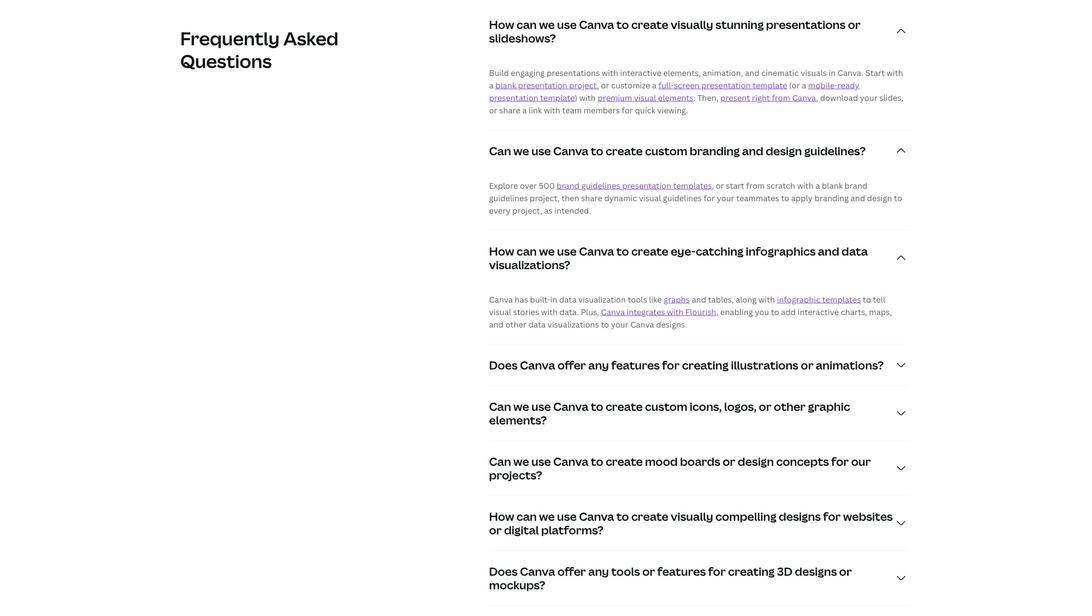 Task type: vqa. For each thing, say whether or not it's contained in the screenshot.
top of
no



Task type: locate. For each thing, give the bounding box(es) containing it.
can we use canva to create custom icons, logos, or other graphic elements? button
[[489, 386, 908, 440]]

interactive down infographic templates link
[[798, 306, 839, 317]]

any inside dropdown button
[[588, 357, 609, 373]]

, download your slides, or share a link with team members for quick viewing.
[[489, 92, 904, 115]]

1 vertical spatial custom
[[645, 398, 688, 414]]

, inside , or start from scratch with a blank brand guidelines project, then share dynamic visual guidelines for your teammates to apply branding and design to every project, as intended.
[[712, 180, 714, 191]]

0 horizontal spatial other
[[506, 319, 527, 330]]

with down built- at the top of the page
[[541, 306, 558, 317]]

how can we use canva to create visually compelling designs for websites or digital platforms? button
[[489, 496, 908, 550]]

2 vertical spatial visual
[[489, 306, 511, 317]]

1 vertical spatial offer
[[558, 563, 586, 579]]

1 horizontal spatial guidelines
[[582, 180, 621, 191]]

interactive up customize on the right of the page
[[620, 67, 662, 78]]

1 vertical spatial template
[[540, 92, 575, 103]]

,
[[597, 80, 599, 90], [817, 92, 819, 103], [712, 180, 714, 191], [717, 306, 719, 317]]

how inside how can we use canva to create eye-catching infographics and data visualizations?
[[489, 243, 514, 259]]

how down every
[[489, 243, 514, 259]]

built-
[[530, 294, 551, 305]]

1 horizontal spatial your
[[717, 192, 735, 203]]

branding up start
[[690, 143, 740, 158]]

2 offer from the top
[[558, 563, 586, 579]]

present
[[721, 92, 750, 103]]

offer down visualizations
[[558, 357, 586, 373]]

0 vertical spatial does
[[489, 357, 518, 373]]

use
[[557, 16, 577, 32], [532, 143, 551, 158], [557, 243, 577, 259], [532, 398, 551, 414], [532, 453, 551, 469], [557, 508, 577, 524]]

from down (or
[[772, 92, 791, 103]]

1 horizontal spatial from
[[772, 92, 791, 103]]

or inside can we use canva to create mood boards or design concepts for our projects?
[[723, 453, 736, 469]]

along
[[736, 294, 757, 305]]

can for how can we use canva to create visually compelling designs for websites or digital platforms?
[[517, 508, 537, 524]]

can inside how can we use canva to create visually compelling designs for websites or digital platforms?
[[517, 508, 537, 524]]

custom down viewing.
[[645, 143, 688, 158]]

graphs link
[[664, 294, 690, 305]]

0 vertical spatial project,
[[530, 192, 560, 203]]

0 vertical spatial can
[[489, 143, 511, 158]]

visual inside , or start from scratch with a blank brand guidelines project, then share dynamic visual guidelines for your teammates to apply branding and design to every project, as intended.
[[639, 192, 661, 203]]

project, left as
[[513, 205, 542, 216]]

1 how from the top
[[489, 16, 514, 32]]

branding inside , or start from scratch with a blank brand guidelines project, then share dynamic visual guidelines for your teammates to apply branding and design to every project, as intended.
[[815, 192, 849, 203]]

can we use canva to create mood boards or design concepts for our projects?
[[489, 453, 871, 483]]

or inside , download your slides, or share a link with team members for quick viewing.
[[489, 105, 498, 115]]

project, down 500
[[530, 192, 560, 203]]

use inside can we use canva to create mood boards or design concepts for our projects?
[[532, 453, 551, 469]]

0 vertical spatial blank
[[496, 80, 516, 90]]

1 horizontal spatial blank
[[822, 180, 843, 191]]

1 horizontal spatial template
[[753, 80, 788, 90]]

your inside , enabling you to add interactive charts, maps, and other data visualizations to your canva designs.
[[611, 319, 629, 330]]

in up mobile-
[[829, 67, 836, 78]]

guidelines up dynamic
[[582, 180, 621, 191]]

does canva offer any tools or features for creating 3d designs or mockups? button
[[489, 551, 908, 605]]

designs.
[[656, 319, 687, 330]]

, down mobile-
[[817, 92, 819, 103]]

canva inside how can we use canva to create visually stunning presentations or slideshows?
[[579, 16, 614, 32]]

1 vertical spatial in
[[551, 294, 558, 305]]

1 vertical spatial templates
[[823, 294, 861, 305]]

create inside can we use canva to create custom icons, logos, or other graphic elements?
[[606, 398, 643, 414]]

features inside the does canva offer any tools or features for creating 3d designs or mockups?
[[658, 563, 706, 579]]

custom for icons,
[[645, 398, 688, 414]]

designs right the compelling
[[779, 508, 821, 524]]

0 horizontal spatial your
[[611, 319, 629, 330]]

1 vertical spatial creating
[[728, 563, 775, 579]]

1 vertical spatial visually
[[671, 508, 713, 524]]

0 horizontal spatial template
[[540, 92, 575, 103]]

2 horizontal spatial your
[[860, 92, 878, 103]]

a right (or
[[802, 80, 807, 90]]

0 horizontal spatial interactive
[[620, 67, 662, 78]]

or inside how can we use canva to create visually compelling designs for websites or digital platforms?
[[489, 522, 502, 538]]

1 vertical spatial branding
[[815, 192, 849, 203]]

3 how from the top
[[489, 508, 514, 524]]

0 vertical spatial template
[[753, 80, 788, 90]]

how can we use canva to create visually stunning presentations or slideshows? button
[[489, 4, 908, 58]]

premium
[[598, 92, 632, 103]]

a for share
[[523, 105, 527, 115]]

0 vertical spatial branding
[[690, 143, 740, 158]]

2 does from the top
[[489, 563, 518, 579]]

features down how can we use canva to create visually compelling designs for websites or digital platforms?
[[658, 563, 706, 579]]

to tell visual stories with data. plus,
[[489, 294, 886, 317]]

create inside how can we use canva to create visually stunning presentations or slideshows?
[[632, 16, 669, 32]]

how down the projects?
[[489, 508, 514, 524]]

share left link
[[499, 105, 521, 115]]

offer down the platforms?
[[558, 563, 586, 579]]

, inside , enabling you to add interactive charts, maps, and other data visualizations to your canva designs.
[[717, 306, 719, 317]]

1 horizontal spatial share
[[581, 192, 603, 203]]

offer for tools
[[558, 563, 586, 579]]

1 visually from the top
[[671, 16, 713, 32]]

0 vertical spatial presentations
[[766, 16, 846, 32]]

0 vertical spatial features
[[612, 357, 660, 373]]

0 vertical spatial visually
[[671, 16, 713, 32]]

2 vertical spatial your
[[611, 319, 629, 330]]

visually for compelling
[[671, 508, 713, 524]]

, left start
[[712, 180, 714, 191]]

a right scratch
[[816, 180, 820, 191]]

2 vertical spatial can
[[489, 453, 511, 469]]

presentations up visuals on the top of page
[[766, 16, 846, 32]]

custom inside can we use canva to create custom icons, logos, or other graphic elements?
[[645, 398, 688, 414]]

visuals
[[801, 67, 827, 78]]

for left the websites
[[824, 508, 841, 524]]

template
[[753, 80, 788, 90], [540, 92, 575, 103]]

apply
[[792, 192, 813, 203]]

0 vertical spatial design
[[766, 143, 802, 158]]

does canva offer any tools or features for creating 3d designs or mockups?
[[489, 563, 852, 593]]

offer inside dropdown button
[[558, 357, 586, 373]]

any inside the does canva offer any tools or features for creating 3d designs or mockups?
[[588, 563, 609, 579]]

creating inside the does canva offer any tools or features for creating 3d designs or mockups?
[[728, 563, 775, 579]]

presentation up link
[[489, 92, 538, 103]]

features down integrates
[[612, 357, 660, 373]]

to inside the "to tell visual stories with data. plus,"
[[863, 294, 871, 305]]

0 horizontal spatial data
[[529, 319, 546, 330]]

creating up icons,
[[682, 357, 729, 373]]

1 offer from the top
[[558, 357, 586, 373]]

can down the projects?
[[517, 508, 537, 524]]

designs
[[779, 508, 821, 524], [795, 563, 837, 579]]

1 horizontal spatial presentations
[[766, 16, 846, 32]]

for inside , or start from scratch with a blank brand guidelines project, then share dynamic visual guidelines for your teammates to apply branding and design to every project, as intended.
[[704, 192, 715, 203]]

0 vertical spatial share
[[499, 105, 521, 115]]

custom left icons,
[[645, 398, 688, 414]]

a inside , or start from scratch with a blank brand guidelines project, then share dynamic visual guidelines for your teammates to apply branding and design to every project, as intended.
[[816, 180, 820, 191]]

does inside does canva offer any features for creating illustrations or animations? dropdown button
[[489, 357, 518, 373]]

from
[[772, 92, 791, 103], [747, 180, 765, 191]]

visually
[[671, 16, 713, 32], [671, 508, 713, 524]]

your down start
[[717, 192, 735, 203]]

any down visualizations
[[588, 357, 609, 373]]

presentations
[[766, 16, 846, 32], [547, 67, 600, 78]]

custom for branding
[[645, 143, 688, 158]]

1 horizontal spatial interactive
[[798, 306, 839, 317]]

template down blank presentation project link
[[540, 92, 575, 103]]

project,
[[530, 192, 560, 203], [513, 205, 542, 216]]

to inside can we use canva to create mood boards or design concepts for our projects?
[[591, 453, 604, 469]]

in up visualizations
[[551, 294, 558, 305]]

2 vertical spatial design
[[738, 453, 774, 469]]

elements?
[[489, 412, 547, 428]]

templates down the can we use canva to create custom branding and design guidelines? dropdown button
[[674, 180, 712, 191]]

presentation up dynamic
[[622, 180, 672, 191]]

0 vertical spatial visual
[[634, 92, 656, 103]]

does
[[489, 357, 518, 373], [489, 563, 518, 579]]

presentation inside mobile-ready presentation template
[[489, 92, 538, 103]]

does inside the does canva offer any tools or features for creating 3d designs or mockups?
[[489, 563, 518, 579]]

designs right 3d on the bottom
[[795, 563, 837, 579]]

1 vertical spatial from
[[747, 180, 765, 191]]

1 horizontal spatial other
[[774, 398, 806, 414]]

visually inside how can we use canva to create visually compelling designs for websites or digital platforms?
[[671, 508, 713, 524]]

1 vertical spatial your
[[717, 192, 735, 203]]

full-screen presentation template link
[[659, 80, 788, 90]]

brand down guidelines?
[[845, 180, 868, 191]]

any down the platforms?
[[588, 563, 609, 579]]

0 vertical spatial designs
[[779, 508, 821, 524]]

create inside the can we use canva to create custom branding and design guidelines? dropdown button
[[606, 143, 643, 158]]

canva
[[579, 16, 614, 32], [793, 92, 817, 103], [554, 143, 589, 158], [579, 243, 614, 259], [489, 294, 513, 305], [601, 306, 625, 317], [631, 319, 654, 330], [520, 357, 555, 373], [554, 398, 589, 414], [554, 453, 589, 469], [579, 508, 614, 524], [520, 563, 555, 579]]

boards
[[680, 453, 721, 469]]

can for can we use canva to create custom branding and design guidelines?
[[489, 143, 511, 158]]

, down tables,
[[717, 306, 719, 317]]

infographics
[[746, 243, 816, 259]]

presentations up project
[[547, 67, 600, 78]]

0 vertical spatial custom
[[645, 143, 688, 158]]

2 vertical spatial can
[[517, 508, 537, 524]]

1 horizontal spatial branding
[[815, 192, 849, 203]]

2 visually from the top
[[671, 508, 713, 524]]

0 horizontal spatial blank
[[496, 80, 516, 90]]

every
[[489, 205, 511, 216]]

1 vertical spatial can
[[517, 243, 537, 259]]

can inside how can we use canva to create eye-catching infographics and data visualizations?
[[517, 243, 537, 259]]

you
[[755, 306, 769, 317]]

canva integrates with flourish link
[[601, 306, 717, 317]]

2 horizontal spatial guidelines
[[663, 192, 702, 203]]

a
[[489, 80, 494, 90], [652, 80, 657, 90], [802, 80, 807, 90], [523, 105, 527, 115], [816, 180, 820, 191]]

guidelines down explore
[[489, 192, 528, 203]]

brand
[[557, 180, 580, 191], [845, 180, 868, 191]]

interactive inside build engaging presentations with interactive elements, animation, and cinematic visuals in canva. start with a
[[620, 67, 662, 78]]

how
[[489, 16, 514, 32], [489, 243, 514, 259], [489, 508, 514, 524]]

can inside can we use canva to create mood boards or design concepts for our projects?
[[489, 453, 511, 469]]

your inside , or start from scratch with a blank brand guidelines project, then share dynamic visual guidelines for your teammates to apply branding and design to every project, as intended.
[[717, 192, 735, 203]]

a left full-
[[652, 80, 657, 90]]

has
[[515, 294, 528, 305]]

with down canva has built-in data visualization tools like graphs and tables, along with infographic templates
[[667, 306, 684, 317]]

1 any from the top
[[588, 357, 609, 373]]

other down stories
[[506, 319, 527, 330]]

use inside how can we use canva to create visually stunning presentations or slideshows?
[[557, 16, 577, 32]]

2 vertical spatial how
[[489, 508, 514, 524]]

for left our
[[832, 453, 849, 469]]

designs inside the does canva offer any tools or features for creating 3d designs or mockups?
[[795, 563, 837, 579]]

and inside , or start from scratch with a blank brand guidelines project, then share dynamic visual guidelines for your teammates to apply branding and design to every project, as intended.
[[851, 192, 866, 203]]

with inside , download your slides, or share a link with team members for quick viewing.
[[544, 105, 561, 115]]

0 vertical spatial other
[[506, 319, 527, 330]]

visualizations?
[[489, 257, 571, 272]]

can up engaging
[[517, 16, 537, 32]]

presentations inside how can we use canva to create visually stunning presentations or slideshows?
[[766, 16, 846, 32]]

1 vertical spatial features
[[658, 563, 706, 579]]

1 vertical spatial any
[[588, 563, 609, 579]]

then
[[562, 192, 580, 203]]

presentation
[[518, 80, 568, 90], [702, 80, 751, 90], [489, 92, 538, 103], [622, 180, 672, 191]]

any
[[588, 357, 609, 373], [588, 563, 609, 579]]

can
[[489, 143, 511, 158], [489, 398, 511, 414], [489, 453, 511, 469]]

blank down build
[[496, 80, 516, 90]]

0 horizontal spatial presentations
[[547, 67, 600, 78]]

1 can from the top
[[489, 143, 511, 158]]

a down build
[[489, 80, 494, 90]]

start
[[726, 180, 745, 191]]

offer inside the does canva offer any tools or features for creating 3d designs or mockups?
[[558, 563, 586, 579]]

, inside , download your slides, or share a link with team members for quick viewing.
[[817, 92, 819, 103]]

stunning
[[716, 16, 764, 32]]

, for interactive
[[717, 306, 719, 317]]

can for can we use canva to create custom icons, logos, or other graphic elements?
[[489, 398, 511, 414]]

visualizations
[[548, 319, 599, 330]]

does for does canva offer any features for creating illustrations or animations?
[[489, 357, 518, 373]]

to inside how can we use canva to create eye-catching infographics and data visualizations?
[[617, 243, 629, 259]]

full-
[[659, 80, 674, 90]]

mobile-ready presentation template link
[[489, 80, 860, 103]]

2 horizontal spatial data
[[842, 243, 868, 259]]

members
[[584, 105, 620, 115]]

how up build
[[489, 16, 514, 32]]

1 can from the top
[[517, 16, 537, 32]]

1 horizontal spatial templates
[[823, 294, 861, 305]]

other inside can we use canva to create custom icons, logos, or other graphic elements?
[[774, 398, 806, 414]]

your left slides,
[[860, 92, 878, 103]]

plus,
[[581, 306, 599, 317]]

with up the apply
[[798, 180, 814, 191]]

animation,
[[703, 67, 743, 78]]

for down how can we use canva to create visually compelling designs for websites or digital platforms? dropdown button
[[709, 563, 726, 579]]

0 vertical spatial any
[[588, 357, 609, 373]]

0 vertical spatial data
[[842, 243, 868, 259]]

guidelines down can we use canva to create custom branding and design guidelines?
[[663, 192, 702, 203]]

link
[[529, 105, 542, 115]]

1 vertical spatial how
[[489, 243, 514, 259]]

branding
[[690, 143, 740, 158], [815, 192, 849, 203]]

0 horizontal spatial templates
[[674, 180, 712, 191]]

any for features
[[588, 357, 609, 373]]

in
[[829, 67, 836, 78], [551, 294, 558, 305]]

guidelines
[[582, 180, 621, 191], [489, 192, 528, 203], [663, 192, 702, 203]]

0 horizontal spatial share
[[499, 105, 521, 115]]

with right link
[[544, 105, 561, 115]]

with up you
[[759, 294, 775, 305]]

1 vertical spatial interactive
[[798, 306, 839, 317]]

2 any from the top
[[588, 563, 609, 579]]

3 can from the top
[[517, 508, 537, 524]]

2 can from the top
[[517, 243, 537, 259]]

dynamic
[[605, 192, 637, 203]]

does canva offer any features for creating illustrations or animations?
[[489, 357, 884, 373]]

2 brand from the left
[[845, 180, 868, 191]]

other left graphic
[[774, 398, 806, 414]]

creating left 3d on the bottom
[[728, 563, 775, 579]]

1 custom from the top
[[645, 143, 688, 158]]

can up has
[[517, 243, 537, 259]]

3 can from the top
[[489, 453, 511, 469]]

0 vertical spatial offer
[[558, 357, 586, 373]]

branding right the apply
[[815, 192, 849, 203]]

1 vertical spatial does
[[489, 563, 518, 579]]

1 does from the top
[[489, 357, 518, 373]]

infographic
[[777, 294, 821, 305]]

visual up quick on the right of the page
[[634, 92, 656, 103]]

template up present right from canva link
[[753, 80, 788, 90]]

2 how from the top
[[489, 243, 514, 259]]

can
[[517, 16, 537, 32], [517, 243, 537, 259], [517, 508, 537, 524]]

500
[[539, 180, 555, 191]]

0 horizontal spatial from
[[747, 180, 765, 191]]

can inside can we use canva to create custom icons, logos, or other graphic elements?
[[489, 398, 511, 414]]

1 vertical spatial blank
[[822, 180, 843, 191]]

a left link
[[523, 105, 527, 115]]

0 vertical spatial from
[[772, 92, 791, 103]]

visually down can we use canva to create mood boards or design concepts for our projects? dropdown button
[[671, 508, 713, 524]]

1 vertical spatial tools
[[612, 563, 640, 579]]

1 vertical spatial share
[[581, 192, 603, 203]]

to inside how can we use canva to create visually compelling designs for websites or digital platforms?
[[617, 508, 629, 524]]

can inside how can we use canva to create visually stunning presentations or slideshows?
[[517, 16, 537, 32]]

how inside how can we use canva to create visually stunning presentations or slideshows?
[[489, 16, 514, 32]]

cinematic
[[762, 67, 799, 78]]

0 horizontal spatial brand
[[557, 180, 580, 191]]

share down the explore over 500 brand guidelines presentation templates
[[581, 192, 603, 203]]

1 vertical spatial can
[[489, 398, 511, 414]]

canva inside how can we use canva to create eye-catching infographics and data visualizations?
[[579, 243, 614, 259]]

1 horizontal spatial in
[[829, 67, 836, 78]]

1 vertical spatial design
[[867, 192, 892, 203]]

0 vertical spatial your
[[860, 92, 878, 103]]

, for with
[[712, 180, 714, 191]]

1 vertical spatial presentations
[[547, 67, 600, 78]]

2 can from the top
[[489, 398, 511, 414]]

or inside , or start from scratch with a blank brand guidelines project, then share dynamic visual guidelines for your teammates to apply branding and design to every project, as intended.
[[716, 180, 724, 191]]

can we use canva to create custom branding and design guidelines? button
[[489, 130, 908, 171]]

templates up charts, at the bottom right
[[823, 294, 861, 305]]

maps,
[[869, 306, 892, 317]]

and inside how can we use canva to create eye-catching infographics and data visualizations?
[[818, 243, 840, 259]]

blank down guidelines?
[[822, 180, 843, 191]]

0 vertical spatial interactive
[[620, 67, 662, 78]]

0 horizontal spatial in
[[551, 294, 558, 305]]

brand up then
[[557, 180, 580, 191]]

a inside , download your slides, or share a link with team members for quick viewing.
[[523, 105, 527, 115]]

how for how can we use canva to create eye-catching infographics and data visualizations?
[[489, 243, 514, 259]]

1 vertical spatial designs
[[795, 563, 837, 579]]

0 vertical spatial creating
[[682, 357, 729, 373]]

your down integrates
[[611, 319, 629, 330]]

design inside dropdown button
[[766, 143, 802, 158]]

design for guidelines?
[[766, 143, 802, 158]]

visually left stunning
[[671, 16, 713, 32]]

to inside how can we use canva to create visually stunning presentations or slideshows?
[[617, 16, 629, 32]]

for down premium
[[622, 105, 633, 115]]

2 custom from the top
[[645, 398, 688, 414]]

offer
[[558, 357, 586, 373], [558, 563, 586, 579]]

or
[[848, 16, 861, 32], [601, 80, 610, 90], [489, 105, 498, 115], [716, 180, 724, 191], [801, 357, 814, 373], [759, 398, 772, 414], [723, 453, 736, 469], [489, 522, 502, 538], [643, 563, 655, 579], [840, 563, 852, 579]]

1 vertical spatial visual
[[639, 192, 661, 203]]

with right start
[[887, 67, 904, 78]]

does for does canva offer any tools or features for creating 3d designs or mockups?
[[489, 563, 518, 579]]

visual left stories
[[489, 306, 511, 317]]

we inside can we use canva to create custom icons, logos, or other graphic elements?
[[514, 398, 529, 414]]

create inside how can we use canva to create visually compelling designs for websites or digital platforms?
[[632, 508, 669, 524]]

1 horizontal spatial brand
[[845, 180, 868, 191]]

visual down brand guidelines presentation templates link
[[639, 192, 661, 203]]

for down the can we use canva to create custom branding and design guidelines? dropdown button
[[704, 192, 715, 203]]

0 horizontal spatial branding
[[690, 143, 740, 158]]

0 vertical spatial how
[[489, 16, 514, 32]]

1 vertical spatial data
[[559, 294, 577, 305]]

visually inside how can we use canva to create visually stunning presentations or slideshows?
[[671, 16, 713, 32]]

branding inside dropdown button
[[690, 143, 740, 158]]

from up teammates
[[747, 180, 765, 191]]

0 vertical spatial in
[[829, 67, 836, 78]]

0 vertical spatial can
[[517, 16, 537, 32]]

a for with
[[816, 180, 820, 191]]

1 vertical spatial other
[[774, 398, 806, 414]]

2 vertical spatial data
[[529, 319, 546, 330]]

design inside can we use canva to create mood boards or design concepts for our projects?
[[738, 453, 774, 469]]

in inside build engaging presentations with interactive elements, animation, and cinematic visuals in canva. start with a
[[829, 67, 836, 78]]

canva inside can we use canva to create custom icons, logos, or other graphic elements?
[[554, 398, 589, 414]]



Task type: describe. For each thing, give the bounding box(es) containing it.
0 vertical spatial templates
[[674, 180, 712, 191]]

visual inside the "to tell visual stories with data. plus,"
[[489, 306, 511, 317]]

over
[[520, 180, 537, 191]]

(or
[[790, 80, 800, 90]]

or inside how can we use canva to create visually stunning presentations or slideshows?
[[848, 16, 861, 32]]

can we use canva to create mood boards or design concepts for our projects? button
[[489, 441, 908, 495]]

project
[[569, 80, 597, 90]]

designs inside how can we use canva to create visually compelling designs for websites or digital platforms?
[[779, 508, 821, 524]]

infographic templates link
[[777, 294, 861, 305]]

we inside can we use canva to create mood boards or design concepts for our projects?
[[514, 453, 529, 469]]

blank presentation project link
[[496, 80, 597, 90]]

screen
[[674, 80, 700, 90]]

then,
[[698, 92, 719, 103]]

explore over 500 brand guidelines presentation templates
[[489, 180, 712, 191]]

) with premium visual elements . then, present right from canva
[[575, 92, 817, 103]]

does canva offer any features for creating illustrations or animations? button
[[489, 345, 908, 385]]

canva has built-in data visualization tools like graphs and tables, along with infographic templates
[[489, 294, 861, 305]]

visualization
[[579, 294, 626, 305]]

customize
[[611, 80, 650, 90]]

engaging
[[511, 67, 545, 78]]

illustrations
[[731, 357, 799, 373]]

with up customize on the right of the page
[[602, 67, 619, 78]]

mobile-
[[809, 80, 838, 90]]

concepts
[[777, 453, 829, 469]]

we inside how can we use canva to create eye-catching infographics and data visualizations?
[[539, 243, 555, 259]]

interactive inside , enabling you to add interactive charts, maps, and other data visualizations to your canva designs.
[[798, 306, 839, 317]]

for down designs. at right bottom
[[662, 357, 680, 373]]

right
[[752, 92, 770, 103]]

digital
[[504, 522, 539, 538]]

tools inside the does canva offer any tools or features for creating 3d designs or mockups?
[[612, 563, 640, 579]]

elements
[[658, 92, 694, 103]]

data inside how can we use canva to create eye-catching infographics and data visualizations?
[[842, 243, 868, 259]]

icons,
[[690, 398, 722, 414]]

compelling
[[716, 508, 777, 524]]

brand guidelines presentation templates link
[[557, 180, 712, 191]]

visually for stunning
[[671, 16, 713, 32]]

a inside build engaging presentations with interactive elements, animation, and cinematic visuals in canva. start with a
[[489, 80, 494, 90]]

template inside mobile-ready presentation template
[[540, 92, 575, 103]]

canva integrates with flourish
[[601, 306, 717, 317]]

features inside dropdown button
[[612, 357, 660, 373]]

charts,
[[841, 306, 868, 317]]

we inside how can we use canva to create visually compelling designs for websites or digital platforms?
[[539, 508, 555, 524]]

eye-
[[671, 243, 696, 259]]

start
[[866, 67, 885, 78]]

how can we use canva to create eye-catching infographics and data visualizations?
[[489, 243, 868, 272]]

add
[[781, 306, 796, 317]]

questions
[[180, 49, 272, 73]]

brand inside , or start from scratch with a blank brand guidelines project, then share dynamic visual guidelines for your teammates to apply branding and design to every project, as intended.
[[845, 180, 868, 191]]

canva.
[[838, 67, 864, 78]]

presentations inside build engaging presentations with interactive elements, animation, and cinematic visuals in canva. start with a
[[547, 67, 600, 78]]

your inside , download your slides, or share a link with team members for quick viewing.
[[860, 92, 878, 103]]

our
[[852, 453, 871, 469]]

and inside dropdown button
[[742, 143, 764, 158]]

enabling
[[721, 306, 753, 317]]

0 horizontal spatial guidelines
[[489, 192, 528, 203]]

creating inside dropdown button
[[682, 357, 729, 373]]

data.
[[560, 306, 579, 317]]

how for how can we use canva to create visually compelling designs for websites or digital platforms?
[[489, 508, 514, 524]]

how for how can we use canva to create visually stunning presentations or slideshows?
[[489, 16, 514, 32]]

, or start from scratch with a blank brand guidelines project, then share dynamic visual guidelines for your teammates to apply branding and design to every project, as intended.
[[489, 180, 903, 216]]

slides,
[[880, 92, 904, 103]]

canva inside the does canva offer any tools or features for creating 3d designs or mockups?
[[520, 563, 555, 579]]

guidelines?
[[805, 143, 866, 158]]

create inside can we use canva to create mood boards or design concepts for our projects?
[[606, 453, 643, 469]]

we inside the can we use canva to create custom branding and design guidelines? dropdown button
[[514, 143, 529, 158]]

to inside can we use canva to create custom icons, logos, or other graphic elements?
[[591, 398, 604, 414]]

, enabling you to add interactive charts, maps, and other data visualizations to your canva designs.
[[489, 306, 892, 330]]

)
[[575, 92, 578, 103]]

for inside how can we use canva to create visually compelling designs for websites or digital platforms?
[[824, 508, 841, 524]]

can for can we use canva to create mood boards or design concepts for our projects?
[[489, 453, 511, 469]]

any for tools
[[588, 563, 609, 579]]

team
[[562, 105, 582, 115]]

1 horizontal spatial data
[[559, 294, 577, 305]]

tell
[[873, 294, 886, 305]]

like
[[649, 294, 662, 305]]

graphs
[[664, 294, 690, 305]]

ready
[[838, 80, 860, 90]]

viewing.
[[658, 105, 688, 115]]

for inside , download your slides, or share a link with team members for quick viewing.
[[622, 105, 633, 115]]

for inside can we use canva to create mood boards or design concepts for our projects?
[[832, 453, 849, 469]]

canva inside , enabling you to add interactive charts, maps, and other data visualizations to your canva designs.
[[631, 319, 654, 330]]

data inside , enabling you to add interactive charts, maps, and other data visualizations to your canva designs.
[[529, 319, 546, 330]]

flourish
[[686, 306, 717, 317]]

design for concepts
[[738, 453, 774, 469]]

can we use canva to create custom branding and design guidelines?
[[489, 143, 866, 158]]

quick
[[635, 105, 656, 115]]

, up premium
[[597, 80, 599, 90]]

share inside , download your slides, or share a link with team members for quick viewing.
[[499, 105, 521, 115]]

and inside , enabling you to add interactive charts, maps, and other data visualizations to your canva designs.
[[489, 319, 504, 330]]

stories
[[513, 306, 539, 317]]

1 brand from the left
[[557, 180, 580, 191]]

offer for features
[[558, 357, 586, 373]]

download
[[821, 92, 858, 103]]

presentation down engaging
[[518, 80, 568, 90]]

with inside the "to tell visual stories with data. plus,"
[[541, 306, 558, 317]]

logos,
[[724, 398, 757, 414]]

blank inside , or start from scratch with a blank brand guidelines project, then share dynamic visual guidelines for your teammates to apply branding and design to every project, as intended.
[[822, 180, 843, 191]]

and inside build engaging presentations with interactive elements, animation, and cinematic visuals in canva. start with a
[[745, 67, 760, 78]]

design inside , or start from scratch with a blank brand guidelines project, then share dynamic visual guidelines for your teammates to apply branding and design to every project, as intended.
[[867, 192, 892, 203]]

use inside can we use canva to create custom icons, logos, or other graphic elements?
[[532, 398, 551, 414]]

intended.
[[555, 205, 591, 216]]

scratch
[[767, 180, 796, 191]]

mockups?
[[489, 577, 546, 593]]

3d
[[777, 563, 793, 579]]

mood
[[645, 453, 678, 469]]

from inside , or start from scratch with a blank brand guidelines project, then share dynamic visual guidelines for your teammates to apply branding and design to every project, as intended.
[[747, 180, 765, 191]]

asked
[[283, 26, 339, 51]]

with right )
[[580, 92, 596, 103]]

canva inside can we use canva to create mood boards or design concepts for our projects?
[[554, 453, 589, 469]]

share inside , or start from scratch with a blank brand guidelines project, then share dynamic visual guidelines for your teammates to apply branding and design to every project, as intended.
[[581, 192, 603, 203]]

blank presentation project , or customize a full-screen presentation template (or a
[[496, 80, 809, 90]]

create inside how can we use canva to create eye-catching infographics and data visualizations?
[[632, 243, 669, 259]]

animations?
[[816, 357, 884, 373]]

, for share
[[817, 92, 819, 103]]

can we use canva to create custom icons, logos, or other graphic elements?
[[489, 398, 850, 428]]

can for how can we use canva to create visually stunning presentations or slideshows?
[[517, 16, 537, 32]]

or inside can we use canva to create custom icons, logos, or other graphic elements?
[[759, 398, 772, 414]]

we inside how can we use canva to create visually stunning presentations or slideshows?
[[539, 16, 555, 32]]

presentation down animation,
[[702, 80, 751, 90]]

graphic
[[808, 398, 850, 414]]

how can we use canva to create visually compelling designs for websites or digital platforms?
[[489, 508, 893, 538]]

slideshows?
[[489, 30, 556, 46]]

for inside the does canva offer any tools or features for creating 3d designs or mockups?
[[709, 563, 726, 579]]

websites
[[843, 508, 893, 524]]

integrates
[[627, 306, 665, 317]]

how can we use canva to create visually stunning presentations or slideshows?
[[489, 16, 861, 46]]

premium visual elements link
[[598, 92, 694, 103]]

tables,
[[708, 294, 734, 305]]

catching
[[696, 243, 744, 259]]

projects?
[[489, 467, 542, 483]]

0 vertical spatial tools
[[628, 294, 647, 305]]

use inside how can we use canva to create visually compelling designs for websites or digital platforms?
[[557, 508, 577, 524]]

other inside , enabling you to add interactive charts, maps, and other data visualizations to your canva designs.
[[506, 319, 527, 330]]

canva inside how can we use canva to create visually compelling designs for websites or digital platforms?
[[579, 508, 614, 524]]

platforms?
[[541, 522, 604, 538]]

with inside , or start from scratch with a blank brand guidelines project, then share dynamic visual guidelines for your teammates to apply branding and design to every project, as intended.
[[798, 180, 814, 191]]

can for how can we use canva to create eye-catching infographics and data visualizations?
[[517, 243, 537, 259]]

mobile-ready presentation template
[[489, 80, 860, 103]]

1 vertical spatial project,
[[513, 205, 542, 216]]

frequently
[[180, 26, 280, 51]]

a for customize
[[652, 80, 657, 90]]

elements,
[[664, 67, 701, 78]]

use inside how can we use canva to create eye-catching infographics and data visualizations?
[[557, 243, 577, 259]]



